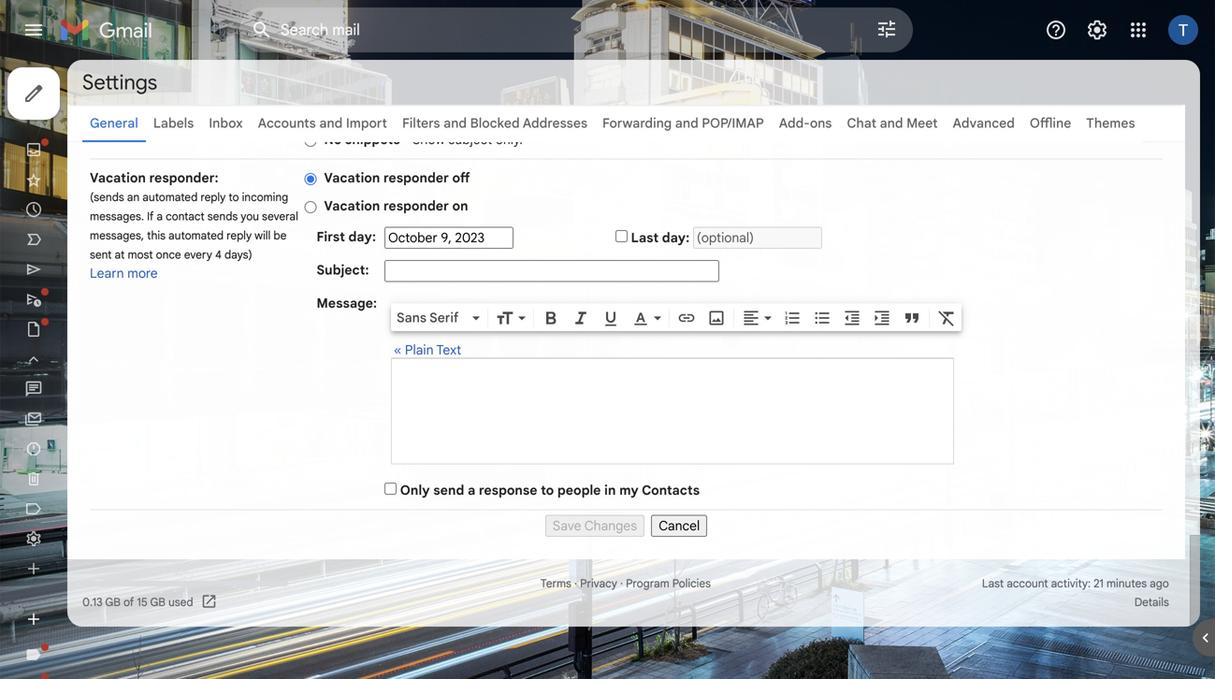 Task type: locate. For each thing, give the bounding box(es) containing it.
last left account
[[983, 577, 1005, 591]]

pop/imap
[[702, 115, 764, 132]]

import
[[346, 115, 387, 132]]

reply up sends
[[201, 190, 226, 205]]

0 horizontal spatial last
[[631, 230, 659, 246]]

to
[[229, 190, 239, 205], [541, 483, 554, 499]]

response
[[479, 483, 538, 499]]

last right fixed end date option
[[631, 230, 659, 246]]

and left pop/imap on the right top of the page
[[676, 115, 699, 132]]

last inside last account activity: 21 minutes ago details
[[983, 577, 1005, 591]]

add-ons link
[[779, 115, 832, 132]]

No snippets radio
[[305, 134, 317, 148]]

privacy
[[580, 577, 618, 591]]

3 and from the left
[[676, 115, 699, 132]]

and right chat
[[880, 115, 904, 132]]

no
[[324, 132, 342, 148]]

subject:
[[317, 262, 369, 278]]

subject
[[449, 132, 493, 148]]

1 horizontal spatial reply
[[227, 229, 252, 243]]

Subject text field
[[385, 260, 720, 282]]

messages,
[[90, 229, 144, 243]]

1 and from the left
[[319, 115, 343, 132]]

0 horizontal spatial a
[[157, 210, 163, 224]]

reply up days)
[[227, 229, 252, 243]]

last
[[631, 230, 659, 246], [983, 577, 1005, 591]]

a right send
[[468, 483, 476, 499]]

save
[[553, 518, 582, 534]]

terms link
[[541, 577, 572, 591]]

gb
[[105, 596, 121, 610], [150, 596, 166, 610]]

0 horizontal spatial reply
[[201, 190, 226, 205]]

1 vertical spatial reply
[[227, 229, 252, 243]]

advanced search options image
[[869, 10, 906, 48]]

« plain text
[[394, 342, 462, 359]]

contact
[[166, 210, 205, 224]]

search mail image
[[245, 13, 279, 47]]

day: right fixed end date option
[[662, 230, 690, 246]]

automated down responder:
[[143, 190, 198, 205]]

2 and from the left
[[444, 115, 467, 132]]

chat and meet link
[[847, 115, 938, 132]]

vacation up (sends
[[90, 170, 146, 186]]

vacation up first day:
[[324, 198, 380, 214]]

day: for first day:
[[349, 229, 376, 245]]

and for accounts
[[319, 115, 343, 132]]

remove formatting ‪(⌘\)‬ image
[[938, 309, 957, 327]]

main menu image
[[22, 19, 45, 41]]

0 vertical spatial automated
[[143, 190, 198, 205]]

once
[[156, 248, 181, 262]]

accounts
[[258, 115, 316, 132]]

·
[[575, 577, 578, 591], [621, 577, 623, 591]]

forwarding and pop/imap
[[603, 115, 764, 132]]

details
[[1135, 596, 1170, 610]]

to up sends
[[229, 190, 239, 205]]

account
[[1007, 577, 1049, 591]]

0 horizontal spatial to
[[229, 190, 239, 205]]

only.
[[496, 132, 523, 148]]

None search field
[[240, 7, 914, 52]]

0 vertical spatial reply
[[201, 190, 226, 205]]

1 horizontal spatial gb
[[150, 596, 166, 610]]

chat
[[847, 115, 877, 132]]

of
[[123, 596, 134, 610]]

learn
[[90, 265, 124, 282]]

an
[[127, 190, 140, 205]]

responder down vacation responder off on the top left of page
[[384, 198, 449, 214]]

vacation responder on
[[324, 198, 469, 214]]

First day: text field
[[385, 227, 514, 249]]

gb right 15
[[150, 596, 166, 610]]

vacation inside the vacation responder: (sends an automated reply to incoming messages. if a contact sends you several messages, this automated reply will be sent at most once every 4 days) learn more
[[90, 170, 146, 186]]

1 vertical spatial responder
[[384, 198, 449, 214]]

0 horizontal spatial day:
[[349, 229, 376, 245]]

on
[[453, 198, 469, 214]]

automated
[[143, 190, 198, 205], [169, 229, 224, 243]]

navigation
[[0, 60, 225, 680], [90, 511, 1163, 537]]

only
[[400, 483, 430, 499]]

chat and meet
[[847, 115, 938, 132]]

1 vertical spatial to
[[541, 483, 554, 499]]

2 gb from the left
[[150, 596, 166, 610]]

0 vertical spatial a
[[157, 210, 163, 224]]

2 · from the left
[[621, 577, 623, 591]]

every
[[184, 248, 212, 262]]

0 horizontal spatial gb
[[105, 596, 121, 610]]

last for last account activity: 21 minutes ago details
[[983, 577, 1005, 591]]

accounts and import link
[[258, 115, 387, 132]]

add-
[[779, 115, 810, 132]]

0.13
[[82, 596, 103, 610]]

vacation for vacation responder off
[[324, 170, 380, 186]]

last for last day:
[[631, 230, 659, 246]]

1 vertical spatial last
[[983, 577, 1005, 591]]

and
[[319, 115, 343, 132], [444, 115, 467, 132], [676, 115, 699, 132], [880, 115, 904, 132]]

sans serif option
[[393, 309, 469, 327]]

send
[[434, 483, 465, 499]]

15
[[137, 596, 148, 610]]

learn more link
[[90, 265, 158, 282]]

vacation right vacation responder off option
[[324, 170, 380, 186]]

· right privacy "link"
[[621, 577, 623, 591]]

filters
[[402, 115, 440, 132]]

forwarding
[[603, 115, 672, 132]]

serif
[[430, 310, 459, 326]]

0 horizontal spatial ·
[[575, 577, 578, 591]]

day: right the first
[[349, 229, 376, 245]]

most
[[128, 248, 153, 262]]

Only send a response to people in my Contacts checkbox
[[385, 483, 397, 495]]

Search mail text field
[[281, 21, 824, 39]]

a right "if"
[[157, 210, 163, 224]]

responder
[[384, 170, 449, 186], [384, 198, 449, 214]]

vacation responder: (sends an automated reply to incoming messages. if a contact sends you several messages, this automated reply will be sent at most once every 4 days) learn more
[[90, 170, 298, 282]]

· right terms
[[575, 577, 578, 591]]

indent more ‪(⌘])‬ image
[[873, 309, 892, 327]]

insert image image
[[708, 309, 726, 327]]

vacation responder off
[[324, 170, 470, 186]]

program policies link
[[626, 577, 711, 591]]

1 vertical spatial a
[[468, 483, 476, 499]]

4
[[215, 248, 222, 262]]

day:
[[349, 229, 376, 245], [662, 230, 690, 246]]

to left people
[[541, 483, 554, 499]]

sans
[[397, 310, 427, 326]]

responder up vacation responder on
[[384, 170, 449, 186]]

save changes button
[[546, 515, 645, 537]]

you
[[241, 210, 259, 224]]

vacation
[[90, 170, 146, 186], [324, 170, 380, 186], [324, 198, 380, 214]]

off
[[453, 170, 470, 186]]

numbered list ‪(⌘⇧7)‬ image
[[783, 309, 802, 327]]

2 responder from the top
[[384, 198, 449, 214]]

used
[[168, 596, 193, 610]]

0 vertical spatial last
[[631, 230, 659, 246]]

4 and from the left
[[880, 115, 904, 132]]

0 vertical spatial to
[[229, 190, 239, 205]]

themes link
[[1087, 115, 1136, 132]]

reply
[[201, 190, 226, 205], [227, 229, 252, 243]]

1 horizontal spatial day:
[[662, 230, 690, 246]]

automated up the every
[[169, 229, 224, 243]]

footer
[[67, 575, 1186, 612]]

a
[[157, 210, 163, 224], [468, 483, 476, 499]]

1 horizontal spatial to
[[541, 483, 554, 499]]

blocked
[[470, 115, 520, 132]]

and right filters
[[444, 115, 467, 132]]

1 horizontal spatial last
[[983, 577, 1005, 591]]

and left import
[[319, 115, 343, 132]]

1 horizontal spatial ·
[[621, 577, 623, 591]]

1 responder from the top
[[384, 170, 449, 186]]

follow link to manage storage image
[[201, 593, 220, 612]]

0 vertical spatial responder
[[384, 170, 449, 186]]

if
[[147, 210, 154, 224]]

formatting options toolbar
[[391, 304, 962, 331]]

message:
[[317, 295, 377, 312]]

and for filters
[[444, 115, 467, 132]]

general
[[90, 115, 138, 132]]

gb left the of
[[105, 596, 121, 610]]

at
[[115, 248, 125, 262]]

snippets
[[345, 132, 400, 148]]



Task type: vqa. For each thing, say whether or not it's contained in the screenshot.
the bottommost a
yes



Task type: describe. For each thing, give the bounding box(es) containing it.
responder:
[[149, 170, 219, 186]]

program
[[626, 577, 670, 591]]

terms
[[541, 577, 572, 591]]

only send a response to people in my contacts
[[400, 483, 700, 499]]

cancel
[[659, 518, 700, 534]]

underline ‪(⌘u)‬ image
[[602, 310, 621, 328]]

themes
[[1087, 115, 1136, 132]]

sans serif
[[397, 310, 459, 326]]

(sends
[[90, 190, 124, 205]]

more
[[127, 265, 158, 282]]

filters and blocked addresses link
[[402, 115, 588, 132]]

italic ‪(⌘i)‬ image
[[572, 309, 591, 327]]

1 · from the left
[[575, 577, 578, 591]]

details link
[[1135, 596, 1170, 610]]

several
[[262, 210, 298, 224]]

general link
[[90, 115, 138, 132]]

sent
[[90, 248, 112, 262]]

link ‪(⌘k)‬ image
[[678, 309, 696, 327]]

policies
[[673, 577, 711, 591]]

in
[[605, 483, 616, 499]]

1 horizontal spatial a
[[468, 483, 476, 499]]

footer containing terms
[[67, 575, 1186, 612]]

0.13 gb of 15 gb used
[[82, 596, 193, 610]]

quote ‪(⌘⇧9)‬ image
[[903, 309, 922, 327]]

ons
[[810, 115, 832, 132]]

activity:
[[1052, 577, 1092, 591]]

contacts
[[642, 483, 700, 499]]

privacy link
[[580, 577, 618, 591]]

people
[[558, 483, 601, 499]]

messages.
[[90, 210, 144, 224]]

accounts and import
[[258, 115, 387, 132]]

forwarding and pop/imap link
[[603, 115, 764, 132]]

day: for last day:
[[662, 230, 690, 246]]

bulleted list ‪(⌘⇧8)‬ image
[[813, 309, 832, 327]]

and for forwarding
[[676, 115, 699, 132]]

advanced
[[953, 115, 1015, 132]]

labels link
[[153, 115, 194, 132]]

filters and blocked addresses
[[402, 115, 588, 132]]

last day:
[[631, 230, 690, 246]]

first
[[317, 229, 345, 245]]

1 vertical spatial automated
[[169, 229, 224, 243]]

my
[[620, 483, 639, 499]]

Vacation responder on radio
[[305, 200, 317, 214]]

responder for off
[[384, 170, 449, 186]]

sends
[[208, 210, 238, 224]]

advanced link
[[953, 115, 1015, 132]]

navigation containing save changes
[[90, 511, 1163, 537]]

meet
[[907, 115, 938, 132]]

-
[[404, 132, 410, 148]]

changes
[[585, 518, 637, 534]]

a inside the vacation responder: (sends an automated reply to incoming messages. if a contact sends you several messages, this automated reply will be sent at most once every 4 days) learn more
[[157, 210, 163, 224]]

vacation for vacation responder: (sends an automated reply to incoming messages. if a contact sends you several messages, this automated reply will be sent at most once every 4 days) learn more
[[90, 170, 146, 186]]

Last day: text field
[[693, 227, 823, 249]]

show
[[413, 132, 445, 148]]

no snippets - show subject only.
[[324, 132, 523, 148]]

incoming
[[242, 190, 288, 205]]

1 gb from the left
[[105, 596, 121, 610]]

will
[[255, 229, 271, 243]]

to inside the vacation responder: (sends an automated reply to incoming messages. if a contact sends you several messages, this automated reply will be sent at most once every 4 days) learn more
[[229, 190, 239, 205]]

last account activity: 21 minutes ago details
[[983, 577, 1170, 610]]

support image
[[1046, 19, 1068, 41]]

gmail image
[[60, 11, 162, 49]]

inbox
[[209, 115, 243, 132]]

this
[[147, 229, 166, 243]]

ago
[[1151, 577, 1170, 591]]

indent less ‪(⌘[)‬ image
[[843, 309, 862, 327]]

Vacation responder text field
[[392, 368, 954, 454]]

labels
[[153, 115, 194, 132]]

settings image
[[1087, 19, 1109, 41]]

offline link
[[1030, 115, 1072, 132]]

inbox link
[[209, 115, 243, 132]]

minutes
[[1107, 577, 1148, 591]]

cancel button
[[652, 515, 708, 537]]

21
[[1094, 577, 1104, 591]]

Last day: checkbox
[[616, 230, 628, 242]]

responder for on
[[384, 198, 449, 214]]

be
[[274, 229, 287, 243]]

terms · privacy · program policies
[[541, 577, 711, 591]]

settings
[[82, 69, 157, 95]]

addresses
[[523, 115, 588, 132]]

offline
[[1030, 115, 1072, 132]]

Vacation responder off radio
[[305, 172, 317, 186]]

vacation for vacation responder on
[[324, 198, 380, 214]]

and for chat
[[880, 115, 904, 132]]

bold ‪(⌘b)‬ image
[[542, 309, 561, 327]]

add-ons
[[779, 115, 832, 132]]

save changes
[[553, 518, 637, 534]]



